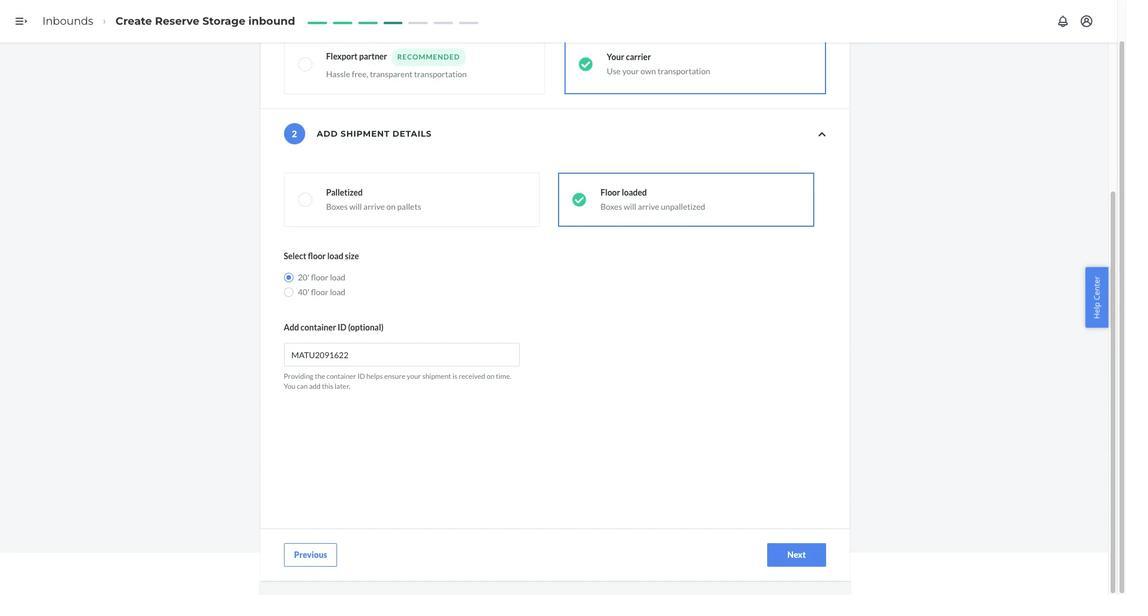 Task type: vqa. For each thing, say whether or not it's contained in the screenshot.
Your carrier Use your own transportation
yes



Task type: locate. For each thing, give the bounding box(es) containing it.
0 vertical spatial floor
[[308, 251, 326, 261]]

will down loaded
[[624, 202, 637, 212]]

arrive left pallets
[[364, 202, 385, 212]]

1 horizontal spatial arrive
[[638, 202, 660, 212]]

this
[[322, 382, 334, 391]]

load down 20' floor load
[[330, 287, 346, 297]]

floor up 40' floor load
[[311, 272, 329, 282]]

next button
[[767, 544, 826, 567]]

0 vertical spatial add
[[317, 129, 338, 139]]

floor down 20' floor load
[[311, 287, 329, 297]]

1 horizontal spatial on
[[487, 372, 495, 381]]

transportation right own
[[658, 66, 711, 76]]

inbound
[[249, 15, 295, 27]]

2 arrive from the left
[[638, 202, 660, 212]]

arrive
[[364, 202, 385, 212], [638, 202, 660, 212]]

1 horizontal spatial your
[[623, 66, 639, 76]]

floor up 20' floor load
[[308, 251, 326, 261]]

will
[[349, 202, 362, 212], [624, 202, 637, 212]]

your down the carrier
[[623, 66, 639, 76]]

None radio
[[284, 273, 293, 282], [284, 288, 293, 297], [284, 273, 293, 282], [284, 288, 293, 297]]

reserve
[[155, 15, 200, 27]]

shipment left is
[[423, 372, 451, 381]]

loaded
[[622, 187, 647, 198]]

floor for select
[[308, 251, 326, 261]]

transportation
[[658, 66, 711, 76], [414, 69, 467, 79]]

the
[[315, 372, 325, 381]]

1 vertical spatial floor
[[311, 272, 329, 282]]

1 horizontal spatial id
[[358, 372, 365, 381]]

(optional)
[[348, 323, 384, 333]]

shipment left "details" at left top
[[341, 129, 390, 139]]

2
[[292, 128, 297, 139]]

0 horizontal spatial your
[[407, 372, 421, 381]]

boxes inside palletized boxes will arrive on pallets
[[326, 202, 348, 212]]

0 horizontal spatial on
[[387, 202, 396, 212]]

1 vertical spatial your
[[407, 372, 421, 381]]

hassle
[[326, 69, 350, 79]]

providing
[[284, 372, 314, 381]]

id left 'helps'
[[358, 372, 365, 381]]

id
[[338, 323, 347, 333], [358, 372, 365, 381]]

1 boxes from the left
[[326, 202, 348, 212]]

transparent
[[370, 69, 413, 79]]

add for add shipment details
[[317, 129, 338, 139]]

0 vertical spatial load
[[328, 251, 343, 261]]

add right 2
[[317, 129, 338, 139]]

load left size
[[328, 251, 343, 261]]

load up 40' floor load
[[330, 272, 346, 282]]

boxes down palletized
[[326, 202, 348, 212]]

select floor load size
[[284, 251, 359, 261]]

0 horizontal spatial arrive
[[364, 202, 385, 212]]

40' floor load
[[298, 287, 346, 297]]

check circle image
[[579, 57, 593, 71]]

0 horizontal spatial add
[[284, 323, 299, 333]]

select
[[284, 251, 307, 261]]

arrive down loaded
[[638, 202, 660, 212]]

will inside palletized boxes will arrive on pallets
[[349, 202, 362, 212]]

boxes down floor
[[601, 202, 622, 212]]

floor
[[308, 251, 326, 261], [311, 272, 329, 282], [311, 287, 329, 297]]

id left (optional)
[[338, 323, 347, 333]]

0 horizontal spatial will
[[349, 202, 362, 212]]

1 horizontal spatial add
[[317, 129, 338, 139]]

container up later. on the left bottom of page
[[327, 372, 356, 381]]

chevron up image
[[819, 130, 826, 139]]

your carrier use your own transportation
[[607, 52, 711, 76]]

arrive inside palletized boxes will arrive on pallets
[[364, 202, 385, 212]]

add
[[309, 382, 321, 391]]

your right ensure
[[407, 372, 421, 381]]

0 vertical spatial on
[[387, 202, 396, 212]]

2 boxes from the left
[[601, 202, 622, 212]]

container
[[301, 323, 336, 333], [327, 372, 356, 381]]

0 vertical spatial your
[[623, 66, 639, 76]]

your
[[623, 66, 639, 76], [407, 372, 421, 381]]

1 will from the left
[[349, 202, 362, 212]]

1 vertical spatial load
[[330, 272, 346, 282]]

2 will from the left
[[624, 202, 637, 212]]

arrive inside floor loaded boxes will arrive unpalletized
[[638, 202, 660, 212]]

add down 40'
[[284, 323, 299, 333]]

1 vertical spatial container
[[327, 372, 356, 381]]

0 horizontal spatial boxes
[[326, 202, 348, 212]]

on left pallets
[[387, 202, 396, 212]]

1 horizontal spatial transportation
[[658, 66, 711, 76]]

use
[[607, 66, 621, 76]]

1 arrive from the left
[[364, 202, 385, 212]]

free,
[[352, 69, 368, 79]]

load for 20' floor load
[[330, 272, 346, 282]]

1 horizontal spatial will
[[624, 202, 637, 212]]

boxes
[[326, 202, 348, 212], [601, 202, 622, 212]]

received
[[459, 372, 486, 381]]

0 vertical spatial id
[[338, 323, 347, 333]]

transportation down recommended at the top left of the page
[[414, 69, 467, 79]]

None text field
[[284, 343, 520, 367]]

0 vertical spatial shipment
[[341, 129, 390, 139]]

2 vertical spatial floor
[[311, 287, 329, 297]]

add
[[317, 129, 338, 139], [284, 323, 299, 333]]

add for add container id (optional)
[[284, 323, 299, 333]]

1 vertical spatial add
[[284, 323, 299, 333]]

next
[[788, 550, 806, 560]]

2 vertical spatial load
[[330, 287, 346, 297]]

will down palletized
[[349, 202, 362, 212]]

pallets
[[397, 202, 421, 212]]

20'
[[298, 272, 310, 282]]

on left time.
[[487, 372, 495, 381]]

will inside floor loaded boxes will arrive unpalletized
[[624, 202, 637, 212]]

1 vertical spatial id
[[358, 372, 365, 381]]

1 horizontal spatial boxes
[[601, 202, 622, 212]]

1 vertical spatial shipment
[[423, 372, 451, 381]]

0 horizontal spatial transportation
[[414, 69, 467, 79]]

later.
[[335, 382, 351, 391]]

open navigation image
[[14, 14, 28, 28]]

1 vertical spatial on
[[487, 372, 495, 381]]

1 horizontal spatial shipment
[[423, 372, 451, 381]]

ensure
[[384, 372, 406, 381]]

floor
[[601, 187, 621, 198]]

on
[[387, 202, 396, 212], [487, 372, 495, 381]]

storage
[[203, 15, 246, 27]]

shipment
[[341, 129, 390, 139], [423, 372, 451, 381]]

container inside providing the container id helps ensure your shipment is received on time. you can add this later.
[[327, 372, 356, 381]]

container down 40' floor load
[[301, 323, 336, 333]]

load
[[328, 251, 343, 261], [330, 272, 346, 282], [330, 287, 346, 297]]

create
[[116, 15, 152, 27]]

help center
[[1092, 276, 1103, 319]]



Task type: describe. For each thing, give the bounding box(es) containing it.
your inside providing the container id helps ensure your shipment is received on time. you can add this later.
[[407, 372, 421, 381]]

helps
[[367, 372, 383, 381]]

palletized boxes will arrive on pallets
[[326, 187, 421, 212]]

is
[[453, 372, 458, 381]]

open notifications image
[[1057, 14, 1071, 28]]

your inside your carrier use your own transportation
[[623, 66, 639, 76]]

palletized
[[326, 187, 363, 198]]

on inside providing the container id helps ensure your shipment is received on time. you can add this later.
[[487, 372, 495, 381]]

inbounds link
[[42, 15, 93, 27]]

add shipment details
[[317, 129, 432, 139]]

load for select floor load size
[[328, 251, 343, 261]]

boxes inside floor loaded boxes will arrive unpalletized
[[601, 202, 622, 212]]

unpalletized
[[661, 202, 706, 212]]

help
[[1092, 302, 1103, 319]]

details
[[393, 129, 432, 139]]

create reserve storage inbound
[[116, 15, 295, 27]]

you
[[284, 382, 296, 391]]

breadcrumbs navigation
[[33, 4, 305, 39]]

floor for 20'
[[311, 272, 329, 282]]

hassle free, transparent transportation
[[326, 69, 467, 79]]

partner
[[359, 51, 387, 61]]

your
[[607, 52, 625, 62]]

transportation inside your carrier use your own transportation
[[658, 66, 711, 76]]

flexport
[[326, 51, 358, 61]]

size
[[345, 251, 359, 261]]

0 vertical spatial container
[[301, 323, 336, 333]]

load for 40' floor load
[[330, 287, 346, 297]]

can
[[297, 382, 308, 391]]

flexport partner
[[326, 51, 387, 61]]

previous button
[[284, 544, 337, 567]]

open account menu image
[[1080, 14, 1094, 28]]

carrier
[[626, 52, 651, 62]]

add container id (optional)
[[284, 323, 384, 333]]

check circle image
[[573, 193, 587, 207]]

recommended
[[397, 52, 460, 61]]

on inside palletized boxes will arrive on pallets
[[387, 202, 396, 212]]

own
[[641, 66, 656, 76]]

id inside providing the container id helps ensure your shipment is received on time. you can add this later.
[[358, 372, 365, 381]]

20' floor load
[[298, 272, 346, 282]]

40'
[[298, 287, 310, 297]]

help center button
[[1086, 267, 1109, 328]]

time.
[[496, 372, 512, 381]]

providing the container id helps ensure your shipment is received on time. you can add this later.
[[284, 372, 512, 391]]

floor for 40'
[[311, 287, 329, 297]]

0 horizontal spatial shipment
[[341, 129, 390, 139]]

shipment inside providing the container id helps ensure your shipment is received on time. you can add this later.
[[423, 372, 451, 381]]

floor loaded boxes will arrive unpalletized
[[601, 187, 706, 212]]

center
[[1092, 276, 1103, 300]]

previous
[[294, 550, 327, 560]]

inbounds
[[42, 15, 93, 27]]

0 horizontal spatial id
[[338, 323, 347, 333]]



